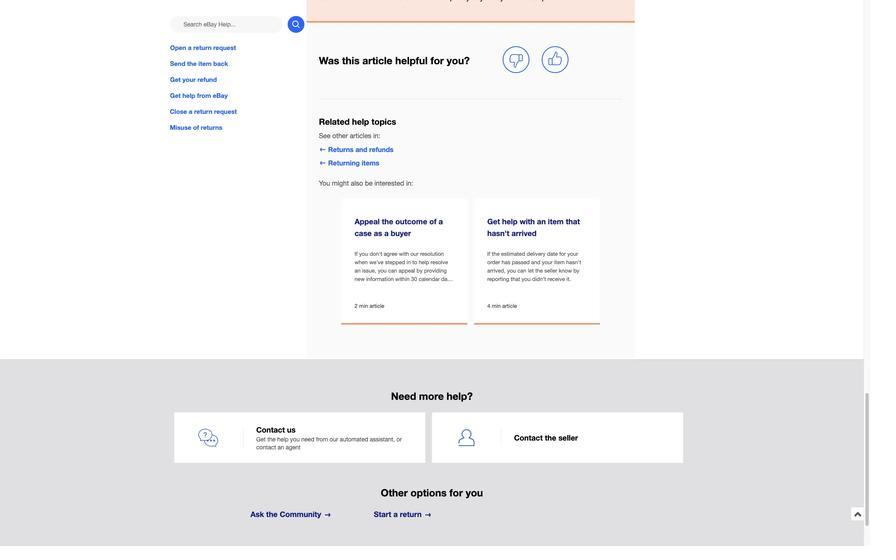 Task type: locate. For each thing, give the bounding box(es) containing it.
article right 4
[[503, 303, 517, 309]]

from up close a return request
[[197, 92, 211, 99]]

ask the community
[[251, 510, 321, 519]]

of
[[193, 124, 199, 131], [430, 217, 437, 226], [355, 285, 360, 291]]

0 vertical spatial our
[[411, 251, 419, 257]]

help
[[182, 92, 195, 99], [352, 116, 369, 126], [503, 217, 518, 226], [419, 259, 429, 266], [277, 436, 289, 443]]

help for topics
[[352, 116, 369, 126]]

the inside if you don't agree with our resolution when we've stepped in to help resolve an issue, you can appeal by providing new information within 30 calendar days of the case closing.
[[361, 285, 369, 291]]

in
[[407, 259, 411, 266]]

0 vertical spatial return
[[193, 44, 211, 51]]

can down stepped
[[388, 268, 397, 274]]

of inside if you don't agree with our resolution when we've stepped in to help resolve an issue, you can appeal by providing new information within 30 calendar days of the case closing.
[[355, 285, 360, 291]]

1 vertical spatial from
[[316, 436, 328, 443]]

0 vertical spatial with
[[520, 217, 535, 226]]

hasn't up know at the right of the page
[[567, 259, 582, 266]]

hasn't up estimated
[[488, 229, 510, 238]]

help up 'arrived'
[[503, 217, 518, 226]]

agent
[[286, 444, 301, 451]]

item inside 'get help with an item that hasn't arrived'
[[548, 217, 564, 226]]

appeal
[[355, 217, 380, 226]]

0 vertical spatial an
[[537, 217, 546, 226]]

min right 2
[[359, 303, 368, 309]]

if
[[355, 251, 358, 257], [488, 251, 491, 257]]

if up when on the top left of the page
[[355, 251, 358, 257]]

be
[[365, 179, 373, 187]]

start
[[374, 510, 392, 519]]

get up contact
[[256, 436, 266, 443]]

1 horizontal spatial can
[[518, 268, 527, 274]]

0 vertical spatial and
[[356, 145, 368, 153]]

topics
[[372, 116, 396, 126]]

1 horizontal spatial contact
[[514, 433, 543, 443]]

1 horizontal spatial min
[[492, 303, 501, 309]]

a
[[188, 44, 191, 51], [189, 108, 193, 115], [439, 217, 443, 226], [385, 229, 389, 238], [394, 510, 398, 519]]

1 horizontal spatial of
[[355, 285, 360, 291]]

2 vertical spatial of
[[355, 285, 360, 291]]

0 vertical spatial request
[[213, 44, 236, 51]]

by right know at the right of the page
[[574, 268, 580, 274]]

order
[[488, 259, 501, 266]]

return down other
[[400, 510, 422, 519]]

our left automated
[[330, 436, 338, 443]]

get up "close"
[[170, 92, 181, 99]]

with up "in"
[[399, 251, 409, 257]]

appeal
[[399, 268, 415, 274]]

0 horizontal spatial with
[[399, 251, 409, 257]]

2 vertical spatial an
[[278, 444, 284, 451]]

0 vertical spatial hasn't
[[488, 229, 510, 238]]

returns
[[328, 145, 354, 153]]

contact inside contact the seller "link"
[[514, 433, 543, 443]]

1 by from the left
[[417, 268, 423, 274]]

2 vertical spatial return
[[400, 510, 422, 519]]

0 horizontal spatial seller
[[545, 268, 558, 274]]

item
[[198, 60, 212, 67], [548, 217, 564, 226], [555, 259, 565, 266]]

0 horizontal spatial your
[[182, 76, 196, 83]]

by
[[417, 268, 423, 274], [574, 268, 580, 274]]

1 vertical spatial an
[[355, 268, 361, 274]]

return up send the item back
[[193, 44, 211, 51]]

can inside if the estimated delivery date for your order has passed and your item hasn't arrived, you can let the seller know by reporting that you didn't receive it.
[[518, 268, 527, 274]]

of inside appeal the outcome of a case as a buyer
[[430, 217, 437, 226]]

help right to
[[419, 259, 429, 266]]

request down ebay
[[214, 108, 237, 115]]

0 vertical spatial case
[[355, 229, 372, 238]]

seller inside if the estimated delivery date for your order has passed and your item hasn't arrived, you can let the seller know by reporting that you didn't receive it.
[[545, 268, 558, 274]]

0 vertical spatial that
[[566, 217, 580, 226]]

1 vertical spatial for
[[560, 251, 566, 257]]

by inside if the estimated delivery date for your order has passed and your item hasn't arrived, you can let the seller know by reporting that you didn't receive it.
[[574, 268, 580, 274]]

0 horizontal spatial from
[[197, 92, 211, 99]]

get your refund
[[170, 76, 217, 83]]

item up know at the right of the page
[[555, 259, 565, 266]]

your up know at the right of the page
[[568, 251, 579, 257]]

if inside if you don't agree with our resolution when we've stepped in to help resolve an issue, you can appeal by providing new information within 30 calendar days of the case closing.
[[355, 251, 358, 257]]

0 vertical spatial seller
[[545, 268, 558, 274]]

return for close
[[194, 108, 212, 115]]

can down "passed"
[[518, 268, 527, 274]]

other
[[381, 487, 408, 499]]

1 horizontal spatial in:
[[406, 179, 413, 187]]

contact
[[256, 444, 276, 451]]

1 vertical spatial item
[[548, 217, 564, 226]]

1 horizontal spatial from
[[316, 436, 328, 443]]

0 horizontal spatial if
[[355, 251, 358, 257]]

return down get help from ebay
[[194, 108, 212, 115]]

for right 'options'
[[450, 487, 463, 499]]

1 vertical spatial with
[[399, 251, 409, 257]]

ask the community link
[[251, 509, 367, 520]]

delivery
[[527, 251, 546, 257]]

assistant,
[[370, 436, 395, 443]]

1 vertical spatial of
[[430, 217, 437, 226]]

help inside 'get help with an item that hasn't arrived'
[[503, 217, 518, 226]]

1 vertical spatial hasn't
[[567, 259, 582, 266]]

for right date
[[560, 251, 566, 257]]

an up new
[[355, 268, 361, 274]]

1 horizontal spatial that
[[566, 217, 580, 226]]

get inside contact us get the help you need from our automated assistant, or contact an agent
[[256, 436, 266, 443]]

it.
[[567, 276, 571, 283]]

1 horizontal spatial your
[[542, 259, 553, 266]]

hasn't inside 'get help with an item that hasn't arrived'
[[488, 229, 510, 238]]

2 vertical spatial item
[[555, 259, 565, 266]]

item left back
[[198, 60, 212, 67]]

case down appeal
[[355, 229, 372, 238]]

get down 'send'
[[170, 76, 181, 83]]

1 vertical spatial your
[[568, 251, 579, 257]]

our up to
[[411, 251, 419, 257]]

our inside contact us get the help you need from our automated assistant, or contact an agent
[[330, 436, 338, 443]]

0 vertical spatial from
[[197, 92, 211, 99]]

our
[[411, 251, 419, 257], [330, 436, 338, 443]]

options
[[411, 487, 447, 499]]

hasn't
[[488, 229, 510, 238], [567, 259, 582, 266]]

if inside if the estimated delivery date for your order has passed and your item hasn't arrived, you can let the seller know by reporting that you didn't receive it.
[[488, 251, 491, 257]]

see other articles in:
[[319, 132, 381, 139]]

1 horizontal spatial and
[[532, 259, 541, 266]]

request up back
[[213, 44, 236, 51]]

1 can from the left
[[388, 268, 397, 274]]

receive
[[548, 276, 565, 283]]

1 vertical spatial our
[[330, 436, 338, 443]]

if up 'order'
[[488, 251, 491, 257]]

request inside close a return request link
[[214, 108, 237, 115]]

help for from
[[182, 92, 195, 99]]

your down date
[[542, 259, 553, 266]]

from right the need
[[316, 436, 328, 443]]

help inside contact us get the help you need from our automated assistant, or contact an agent
[[277, 436, 289, 443]]

return
[[193, 44, 211, 51], [194, 108, 212, 115], [400, 510, 422, 519]]

2 can from the left
[[518, 268, 527, 274]]

resolve
[[431, 259, 448, 266]]

0 horizontal spatial an
[[278, 444, 284, 451]]

0 horizontal spatial hasn't
[[488, 229, 510, 238]]

article right this at the left top of page
[[363, 55, 393, 67]]

also
[[351, 179, 363, 187]]

1 vertical spatial request
[[214, 108, 237, 115]]

2 horizontal spatial for
[[560, 251, 566, 257]]

with inside 'get help with an item that hasn't arrived'
[[520, 217, 535, 226]]

your left refund in the top of the page
[[182, 76, 196, 83]]

article for 2
[[370, 303, 385, 309]]

0 vertical spatial of
[[193, 124, 199, 131]]

0 vertical spatial your
[[182, 76, 196, 83]]

0 horizontal spatial by
[[417, 268, 423, 274]]

contact the seller
[[514, 433, 578, 443]]

help down "us"
[[277, 436, 289, 443]]

an left the 'agent'
[[278, 444, 284, 451]]

of down new
[[355, 285, 360, 291]]

Search eBay Help... text field
[[170, 16, 283, 33]]

has
[[502, 259, 511, 266]]

and down articles
[[356, 145, 368, 153]]

1 horizontal spatial seller
[[559, 433, 578, 443]]

with up 'arrived'
[[520, 217, 535, 226]]

a for open a return request
[[188, 44, 191, 51]]

that
[[566, 217, 580, 226], [511, 276, 521, 283]]

get inside get your refund link
[[170, 76, 181, 83]]

2 horizontal spatial an
[[537, 217, 546, 226]]

the inside "link"
[[545, 433, 557, 443]]

in:
[[373, 132, 381, 139], [406, 179, 413, 187]]

by down to
[[417, 268, 423, 274]]

4 min article
[[488, 303, 517, 309]]

2 min from the left
[[492, 303, 501, 309]]

don't
[[370, 251, 383, 257]]

request for open a return request
[[213, 44, 236, 51]]

2 horizontal spatial of
[[430, 217, 437, 226]]

1 vertical spatial case
[[370, 285, 382, 291]]

2 vertical spatial for
[[450, 487, 463, 499]]

start a return link
[[374, 509, 490, 520]]

you
[[359, 251, 368, 257], [378, 268, 387, 274], [507, 268, 516, 274], [522, 276, 531, 283], [290, 436, 300, 443], [466, 487, 483, 499]]

get inside 'get help with an item that hasn't arrived'
[[488, 217, 500, 226]]

the
[[187, 60, 197, 67], [382, 217, 394, 226], [492, 251, 500, 257], [536, 268, 543, 274], [361, 285, 369, 291], [545, 433, 557, 443], [268, 436, 276, 443], [266, 510, 278, 519]]

get inside get help from ebay link
[[170, 92, 181, 99]]

1 horizontal spatial if
[[488, 251, 491, 257]]

that inside 'get help with an item that hasn't arrived'
[[566, 217, 580, 226]]

of right outcome
[[430, 217, 437, 226]]

1 horizontal spatial by
[[574, 268, 580, 274]]

and down delivery
[[532, 259, 541, 266]]

1 horizontal spatial an
[[355, 268, 361, 274]]

0 horizontal spatial can
[[388, 268, 397, 274]]

for left you? on the top right
[[431, 55, 444, 67]]

min right 4
[[492, 303, 501, 309]]

article right 2
[[370, 303, 385, 309]]

get up 'order'
[[488, 217, 500, 226]]

more
[[419, 390, 444, 402]]

contact inside contact us get the help you need from our automated assistant, or contact an agent
[[256, 425, 285, 435]]

an up delivery
[[537, 217, 546, 226]]

close a return request
[[170, 108, 237, 115]]

1 min from the left
[[359, 303, 368, 309]]

with inside if you don't agree with our resolution when we've stepped in to help resolve an issue, you can appeal by providing new information within 30 calendar days of the case closing.
[[399, 251, 409, 257]]

a right "close"
[[189, 108, 193, 115]]

to
[[413, 259, 418, 266]]

interested
[[375, 179, 404, 187]]

contact
[[256, 425, 285, 435], [514, 433, 543, 443]]

from inside contact us get the help you need from our automated assistant, or contact an agent
[[316, 436, 328, 443]]

other options for you
[[381, 487, 483, 499]]

with
[[520, 217, 535, 226], [399, 251, 409, 257]]

0 horizontal spatial that
[[511, 276, 521, 283]]

help inside if you don't agree with our resolution when we've stepped in to help resolve an issue, you can appeal by providing new information within 30 calendar days of the case closing.
[[419, 259, 429, 266]]

0 horizontal spatial our
[[330, 436, 338, 443]]

within
[[396, 276, 410, 283]]

0 horizontal spatial for
[[431, 55, 444, 67]]

ebay
[[213, 92, 228, 99]]

help down the get your refund
[[182, 92, 195, 99]]

can
[[388, 268, 397, 274], [518, 268, 527, 274]]

1 vertical spatial seller
[[559, 433, 578, 443]]

help up articles
[[352, 116, 369, 126]]

0 horizontal spatial and
[[356, 145, 368, 153]]

1 horizontal spatial with
[[520, 217, 535, 226]]

request
[[213, 44, 236, 51], [214, 108, 237, 115]]

1 horizontal spatial for
[[450, 487, 463, 499]]

1 vertical spatial and
[[532, 259, 541, 266]]

case down information
[[370, 285, 382, 291]]

in: right interested
[[406, 179, 413, 187]]

2 by from the left
[[574, 268, 580, 274]]

your
[[182, 76, 196, 83], [568, 251, 579, 257], [542, 259, 553, 266]]

an
[[537, 217, 546, 226], [355, 268, 361, 274], [278, 444, 284, 451]]

outcome
[[396, 217, 428, 226]]

information
[[367, 276, 394, 283]]

get help from ebay link
[[170, 91, 304, 100]]

an inside if you don't agree with our resolution when we've stepped in to help resolve an issue, you can appeal by providing new information within 30 calendar days of the case closing.
[[355, 268, 361, 274]]

1 vertical spatial return
[[194, 108, 212, 115]]

seller
[[545, 268, 558, 274], [559, 433, 578, 443]]

and inside if the estimated delivery date for your order has passed and your item hasn't arrived, you can let the seller know by reporting that you didn't receive it.
[[532, 259, 541, 266]]

for
[[431, 55, 444, 67], [560, 251, 566, 257], [450, 487, 463, 499]]

in: up refunds
[[373, 132, 381, 139]]

can inside if you don't agree with our resolution when we've stepped in to help resolve an issue, you can appeal by providing new information within 30 calendar days of the case closing.
[[388, 268, 397, 274]]

1 vertical spatial that
[[511, 276, 521, 283]]

get your refund link
[[170, 75, 304, 84]]

calendar
[[419, 276, 440, 283]]

0 horizontal spatial contact
[[256, 425, 285, 435]]

an inside contact us get the help you need from our automated assistant, or contact an agent
[[278, 444, 284, 451]]

item up date
[[548, 217, 564, 226]]

automated
[[340, 436, 368, 443]]

1 if from the left
[[355, 251, 358, 257]]

a right 'start'
[[394, 510, 398, 519]]

0 horizontal spatial min
[[359, 303, 368, 309]]

1 horizontal spatial hasn't
[[567, 259, 582, 266]]

our inside if you don't agree with our resolution when we've stepped in to help resolve an issue, you can appeal by providing new information within 30 calendar days of the case closing.
[[411, 251, 419, 257]]

article for was
[[363, 55, 393, 67]]

0 vertical spatial in:
[[373, 132, 381, 139]]

date
[[547, 251, 558, 257]]

return for start
[[400, 510, 422, 519]]

2 if from the left
[[488, 251, 491, 257]]

article for 4
[[503, 303, 517, 309]]

1 horizontal spatial our
[[411, 251, 419, 257]]

of right misuse
[[193, 124, 199, 131]]

a right open
[[188, 44, 191, 51]]

min
[[359, 303, 368, 309], [492, 303, 501, 309]]

request inside open a return request link
[[213, 44, 236, 51]]



Task type: vqa. For each thing, say whether or not it's contained in the screenshot.
left from
yes



Task type: describe. For each thing, give the bounding box(es) containing it.
the inside appeal the outcome of a case as a buyer
[[382, 217, 394, 226]]

0 horizontal spatial in:
[[373, 132, 381, 139]]

items
[[362, 159, 380, 167]]

estimated
[[501, 251, 526, 257]]

0 vertical spatial item
[[198, 60, 212, 67]]

2 min article
[[355, 303, 385, 309]]

0 horizontal spatial of
[[193, 124, 199, 131]]

contact us get the help you need from our automated assistant, or contact an agent
[[256, 425, 402, 451]]

that inside if the estimated delivery date for your order has passed and your item hasn't arrived, you can let the seller know by reporting that you didn't receive it.
[[511, 276, 521, 283]]

agree
[[384, 251, 398, 257]]

30
[[411, 276, 418, 283]]

when
[[355, 259, 368, 266]]

contact the seller link
[[432, 413, 684, 463]]

refund
[[197, 76, 217, 83]]

start a return
[[374, 510, 422, 519]]

returning
[[328, 159, 360, 167]]

helpful
[[396, 55, 428, 67]]

if the estimated delivery date for your order has passed and your item hasn't arrived, you can let the seller know by reporting that you didn't receive it.
[[488, 251, 582, 283]]

other
[[333, 132, 348, 139]]

resolution
[[420, 251, 444, 257]]

you
[[319, 179, 330, 187]]

returns
[[201, 124, 223, 131]]

get for get your refund
[[170, 76, 181, 83]]

buyer
[[391, 229, 411, 238]]

arrived,
[[488, 268, 506, 274]]

a for start a return
[[394, 510, 398, 519]]

2
[[355, 303, 358, 309]]

close
[[170, 108, 187, 115]]

return for open
[[193, 44, 211, 51]]

a for close a return request
[[189, 108, 193, 115]]

seller inside "link"
[[559, 433, 578, 443]]

misuse of returns link
[[170, 123, 304, 132]]

didn't
[[533, 276, 546, 283]]

or
[[397, 436, 402, 443]]

arrived
[[512, 229, 537, 238]]

returning items link
[[319, 159, 380, 167]]

by inside if you don't agree with our resolution when we've stepped in to help resolve an issue, you can appeal by providing new information within 30 calendar days of the case closing.
[[417, 268, 423, 274]]

providing
[[424, 268, 447, 274]]

0 vertical spatial for
[[431, 55, 444, 67]]

open a return request link
[[170, 43, 304, 52]]

2 horizontal spatial your
[[568, 251, 579, 257]]

the inside contact us get the help you need from our automated assistant, or contact an agent
[[268, 436, 276, 443]]

us
[[287, 425, 296, 435]]

need more help?
[[391, 390, 473, 402]]

passed
[[512, 259, 530, 266]]

an inside 'get help with an item that hasn't arrived'
[[537, 217, 546, 226]]

send the item back
[[170, 60, 228, 67]]

returning items
[[328, 159, 380, 167]]

get help from ebay
[[170, 92, 228, 99]]

ask
[[251, 510, 264, 519]]

if for appeal the outcome of a case as a buyer
[[355, 251, 358, 257]]

refunds
[[370, 145, 394, 153]]

get help with an item that hasn't arrived
[[488, 217, 580, 238]]

back
[[213, 60, 228, 67]]

open
[[170, 44, 186, 51]]

we've
[[370, 259, 384, 266]]

as
[[374, 229, 382, 238]]

need
[[391, 390, 417, 402]]

let
[[528, 268, 534, 274]]

related
[[319, 116, 350, 126]]

returns and refunds
[[328, 145, 394, 153]]

a right outcome
[[439, 217, 443, 226]]

case inside if you don't agree with our resolution when we've stepped in to help resolve an issue, you can appeal by providing new information within 30 calendar days of the case closing.
[[370, 285, 382, 291]]

articles
[[350, 132, 372, 139]]

min for get help with an item that hasn't arrived
[[492, 303, 501, 309]]

closing.
[[383, 285, 402, 291]]

you?
[[447, 55, 470, 67]]

you inside contact us get the help you need from our automated assistant, or contact an agent
[[290, 436, 300, 443]]

get for get help with an item that hasn't arrived
[[488, 217, 500, 226]]

see
[[319, 132, 331, 139]]

if you don't agree with our resolution when we've stepped in to help resolve an issue, you can appeal by providing new information within 30 calendar days of the case closing.
[[355, 251, 453, 291]]

1 vertical spatial in:
[[406, 179, 413, 187]]

2 vertical spatial your
[[542, 259, 553, 266]]

a right as in the left top of the page
[[385, 229, 389, 238]]

from inside get help from ebay link
[[197, 92, 211, 99]]

community
[[280, 510, 321, 519]]

contact for contact the seller
[[514, 433, 543, 443]]

hasn't inside if the estimated delivery date for your order has passed and your item hasn't arrived, you can let the seller know by reporting that you didn't receive it.
[[567, 259, 582, 266]]

know
[[559, 268, 572, 274]]

4
[[488, 303, 491, 309]]

days
[[442, 276, 453, 283]]

case inside appeal the outcome of a case as a buyer
[[355, 229, 372, 238]]

help?
[[447, 390, 473, 402]]

request for close a return request
[[214, 108, 237, 115]]

send
[[170, 60, 185, 67]]

stepped
[[385, 259, 405, 266]]

issue,
[[362, 268, 377, 274]]

if for get help with an item that hasn't arrived
[[488, 251, 491, 257]]

misuse of returns
[[170, 124, 223, 131]]

contact for contact us get the help you need from our automated assistant, or contact an agent
[[256, 425, 285, 435]]

help for with
[[503, 217, 518, 226]]

you might also be interested in:
[[319, 179, 413, 187]]

was
[[319, 55, 340, 67]]

reporting
[[488, 276, 510, 283]]

might
[[332, 179, 349, 187]]

for inside if the estimated delivery date for your order has passed and your item hasn't arrived, you can let the seller know by reporting that you didn't receive it.
[[560, 251, 566, 257]]

open a return request
[[170, 44, 236, 51]]

this
[[342, 55, 360, 67]]

returns and refunds link
[[319, 145, 394, 153]]

get for get help from ebay
[[170, 92, 181, 99]]

new
[[355, 276, 365, 283]]

item inside if the estimated delivery date for your order has passed and your item hasn't arrived, you can let the seller know by reporting that you didn't receive it.
[[555, 259, 565, 266]]

need
[[302, 436, 315, 443]]

min for appeal the outcome of a case as a buyer
[[359, 303, 368, 309]]



